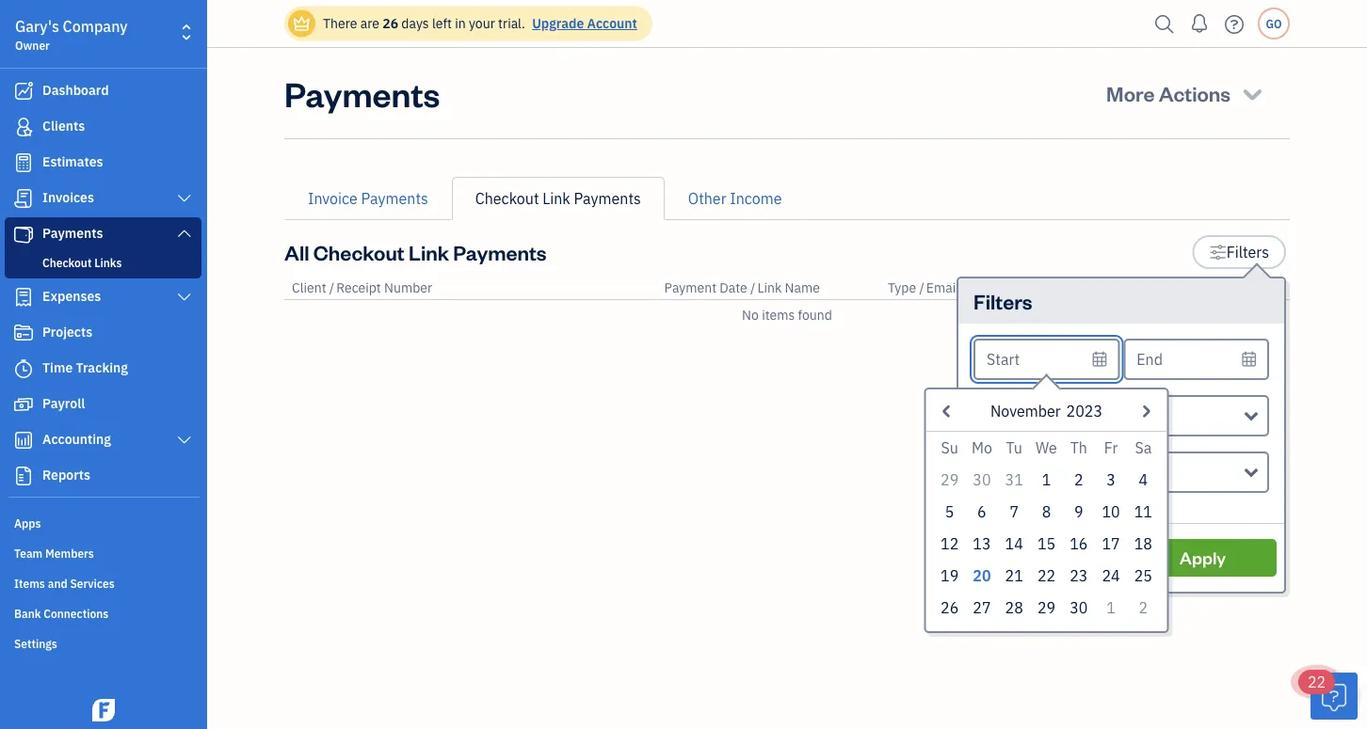 Task type: vqa. For each thing, say whether or not it's contained in the screenshot.
'1' to the left
yes



Task type: locate. For each thing, give the bounding box(es) containing it.
1 horizontal spatial 22
[[1308, 673, 1326, 693]]

0 vertical spatial 2 button
[[1063, 464, 1095, 496]]

1 chevron large down image from the top
[[176, 191, 193, 206]]

13
[[973, 535, 991, 554]]

3 / from the left
[[920, 279, 925, 297]]

2 up 9
[[1075, 470, 1084, 490]]

payments inside main element
[[42, 225, 103, 242]]

1 horizontal spatial payment
[[987, 406, 1047, 426]]

Payment Type field
[[974, 396, 1270, 437]]

chevron large down image down chevron large down icon
[[176, 290, 193, 305]]

1 horizontal spatial link
[[543, 189, 571, 209]]

0 vertical spatial filters
[[1227, 243, 1270, 262]]

filters up amount / status
[[1227, 243, 1270, 262]]

2 horizontal spatial link
[[758, 279, 782, 297]]

client
[[292, 279, 326, 297]]

0 vertical spatial 30 button
[[966, 464, 998, 496]]

22 button
[[1299, 671, 1358, 721]]

team
[[14, 546, 43, 561]]

grid
[[934, 432, 1160, 624]]

29 up "5" button
[[941, 470, 959, 490]]

0 vertical spatial link
[[543, 189, 571, 209]]

chevron large down image down payroll link
[[176, 433, 193, 448]]

27 button
[[966, 592, 998, 624]]

1 horizontal spatial 29 button
[[1031, 592, 1063, 624]]

checkout for checkout link payments
[[475, 189, 539, 209]]

2 button down 25 on the bottom of the page
[[1128, 592, 1160, 624]]

invoice payments
[[308, 189, 428, 209]]

12 button
[[934, 528, 966, 560]]

0 horizontal spatial 2
[[1075, 470, 1084, 490]]

type up "th"
[[1050, 406, 1083, 426]]

checkout link payments
[[475, 189, 641, 209]]

fr
[[1105, 438, 1118, 458]]

1 vertical spatial payment
[[987, 406, 1047, 426]]

in
[[455, 15, 466, 32]]

checkout inside checkout links link
[[42, 255, 92, 270]]

0 horizontal spatial payment
[[665, 279, 717, 297]]

invoice image
[[12, 189, 35, 208]]

10 button
[[1095, 496, 1128, 528]]

company
[[63, 16, 128, 36]]

1 vertical spatial 2
[[1139, 599, 1148, 618]]

link
[[543, 189, 571, 209], [409, 239, 449, 266], [758, 279, 782, 297]]

1 vertical spatial 30 button
[[1063, 592, 1095, 624]]

1 vertical spatial 22
[[1308, 673, 1326, 693]]

filters
[[1227, 243, 1270, 262], [974, 288, 1033, 315]]

1 down we
[[1042, 470, 1051, 490]]

0 horizontal spatial type
[[888, 279, 917, 297]]

0 vertical spatial 30
[[973, 470, 991, 490]]

22 inside dropdown button
[[1308, 673, 1326, 693]]

30 for left 30 button
[[973, 470, 991, 490]]

expense image
[[12, 288, 35, 307]]

/ right client
[[330, 279, 335, 297]]

project image
[[12, 324, 35, 343]]

0 vertical spatial 29
[[941, 470, 959, 490]]

1 vertical spatial 2 button
[[1128, 592, 1160, 624]]

0 horizontal spatial 29 button
[[934, 464, 966, 496]]

1 horizontal spatial 2 button
[[1128, 592, 1160, 624]]

mo
[[972, 438, 993, 458]]

timer image
[[12, 360, 35, 379]]

26 right are
[[383, 15, 398, 32]]

2 button down "th"
[[1063, 464, 1095, 496]]

1 down 24 button
[[1107, 599, 1116, 618]]

1 horizontal spatial filters
[[1227, 243, 1270, 262]]

0 horizontal spatial 22
[[1038, 567, 1056, 586]]

30 down 23
[[1070, 599, 1088, 618]]

amount button
[[1188, 279, 1235, 297]]

account
[[587, 15, 637, 32]]

payment date / link name
[[665, 279, 820, 297]]

days
[[402, 15, 429, 32]]

no
[[742, 307, 759, 324]]

8 button
[[1031, 496, 1063, 528]]

1 vertical spatial type
[[1050, 406, 1083, 426]]

10
[[1102, 502, 1120, 522]]

17
[[1102, 535, 1120, 554]]

1 for bottommost the 1 button
[[1107, 599, 1116, 618]]

29 for the bottom 29 button
[[1038, 599, 1056, 618]]

29 button down su
[[934, 464, 966, 496]]

november
[[991, 402, 1061, 421]]

/ for amount
[[1238, 279, 1243, 297]]

2 button
[[1063, 464, 1095, 496], [1128, 592, 1160, 624]]

6 button
[[966, 496, 998, 528]]

receipt
[[336, 279, 381, 297]]

estimate image
[[12, 154, 35, 172]]

apply button
[[1129, 540, 1277, 577]]

0 horizontal spatial link
[[409, 239, 449, 266]]

/ left the email
[[920, 279, 925, 297]]

payment left the date
[[665, 279, 717, 297]]

1 vertical spatial 30
[[1070, 599, 1088, 618]]

payment type
[[987, 406, 1083, 426]]

8
[[1042, 502, 1051, 522]]

type inside field
[[1050, 406, 1083, 426]]

checkout link payments link
[[452, 177, 665, 220]]

1 horizontal spatial 1 button
[[1095, 592, 1128, 624]]

6
[[978, 502, 987, 522]]

projects link
[[5, 316, 202, 350]]

5
[[945, 502, 955, 522]]

1 / from the left
[[330, 279, 335, 297]]

2 vertical spatial chevron large down image
[[176, 433, 193, 448]]

3 chevron large down image from the top
[[176, 433, 193, 448]]

2
[[1075, 470, 1084, 490], [1139, 599, 1148, 618]]

24 button
[[1095, 560, 1128, 592]]

filters right the email
[[974, 288, 1033, 315]]

0 vertical spatial 2
[[1075, 470, 1084, 490]]

1 horizontal spatial 1
[[1107, 599, 1116, 618]]

type left the email
[[888, 279, 917, 297]]

0 vertical spatial payment
[[665, 279, 717, 297]]

dashboard image
[[12, 82, 35, 101]]

1 vertical spatial chevron large down image
[[176, 290, 193, 305]]

there
[[323, 15, 357, 32]]

29 button
[[934, 464, 966, 496], [1031, 592, 1063, 624]]

2 horizontal spatial checkout
[[475, 189, 539, 209]]

0 horizontal spatial 1 button
[[1031, 464, 1063, 496]]

items
[[14, 576, 45, 591]]

14
[[1006, 535, 1024, 554]]

type / email
[[888, 279, 960, 297]]

1 horizontal spatial 30
[[1070, 599, 1088, 618]]

18 button
[[1128, 528, 1160, 560]]

1 horizontal spatial type
[[1050, 406, 1083, 426]]

owner
[[15, 38, 50, 53]]

2 chevron large down image from the top
[[176, 290, 193, 305]]

0 vertical spatial chevron large down image
[[176, 191, 193, 206]]

0 vertical spatial type
[[888, 279, 917, 297]]

0 horizontal spatial 30
[[973, 470, 991, 490]]

0 horizontal spatial 1
[[1042, 470, 1051, 490]]

29 down 22 button on the bottom right of page
[[1038, 599, 1056, 618]]

0 horizontal spatial checkout
[[42, 255, 92, 270]]

1 button down 24
[[1095, 592, 1128, 624]]

email
[[927, 279, 960, 297]]

20 button
[[966, 560, 998, 592]]

29 for the topmost 29 button
[[941, 470, 959, 490]]

1 vertical spatial link
[[409, 239, 449, 266]]

/ for client
[[330, 279, 335, 297]]

time tracking
[[42, 359, 128, 377]]

name
[[785, 279, 820, 297]]

0 vertical spatial 22
[[1038, 567, 1056, 586]]

0 vertical spatial 29 button
[[934, 464, 966, 496]]

30 up 6 button
[[973, 470, 991, 490]]

money image
[[12, 396, 35, 414]]

chevrondown image
[[1240, 80, 1266, 106]]

28 button
[[998, 592, 1031, 624]]

grid containing su
[[934, 432, 1160, 624]]

tracking
[[76, 359, 128, 377]]

0 horizontal spatial 26
[[383, 15, 398, 32]]

payment for payment date / link name
[[665, 279, 717, 297]]

15
[[1038, 535, 1056, 554]]

26 down 19
[[941, 599, 959, 618]]

number
[[384, 279, 432, 297]]

payment inside field
[[987, 406, 1047, 426]]

0 horizontal spatial 29
[[941, 470, 959, 490]]

chevron large down image inside accounting link
[[176, 433, 193, 448]]

22 button
[[1031, 560, 1063, 592]]

1 button up 8
[[1031, 464, 1063, 496]]

checkout inside checkout link payments link
[[475, 189, 539, 209]]

2 / from the left
[[751, 279, 756, 297]]

invoice payments link
[[284, 177, 452, 220]]

2 down 25 on the bottom of the page
[[1139, 599, 1148, 618]]

1 horizontal spatial 26
[[941, 599, 959, 618]]

1 vertical spatial 1
[[1107, 599, 1116, 618]]

30 button down 23
[[1063, 592, 1095, 624]]

amount
[[1188, 279, 1235, 297]]

4 / from the left
[[1238, 279, 1243, 297]]

we
[[1036, 438, 1058, 458]]

2 vertical spatial link
[[758, 279, 782, 297]]

21 button
[[998, 560, 1031, 592]]

16
[[1070, 535, 1088, 554]]

1 horizontal spatial 29
[[1038, 599, 1056, 618]]

1 vertical spatial 26
[[941, 599, 959, 618]]

1 vertical spatial 29 button
[[1031, 592, 1063, 624]]

/ left the status
[[1238, 279, 1243, 297]]

0 horizontal spatial filters
[[974, 288, 1033, 315]]

7 button
[[998, 496, 1031, 528]]

checkout for checkout links
[[42, 255, 92, 270]]

End date in MM/DD/YYYY format text field
[[1124, 339, 1270, 381]]

/ right the date
[[751, 279, 756, 297]]

and
[[48, 576, 67, 591]]

0 vertical spatial 1 button
[[1031, 464, 1063, 496]]

payments
[[284, 71, 440, 115], [361, 189, 428, 209], [574, 189, 641, 209], [42, 225, 103, 242], [453, 239, 547, 266]]

30 button down mo
[[966, 464, 998, 496]]

chevron large down image
[[176, 226, 193, 241]]

23
[[1070, 567, 1088, 586]]

payment up tu
[[987, 406, 1047, 426]]

29 button right 28
[[1031, 592, 1063, 624]]

items
[[762, 307, 795, 324]]

Currency field
[[974, 452, 1270, 494]]

1 vertical spatial 29
[[1038, 599, 1056, 618]]

chevron large down image up chevron large down icon
[[176, 191, 193, 206]]

30
[[973, 470, 991, 490], [1070, 599, 1088, 618]]

found
[[798, 307, 833, 324]]

Start date in MM/DD/YYYY format text field
[[974, 339, 1120, 381]]

26
[[383, 15, 398, 32], [941, 599, 959, 618]]

settings image
[[1210, 241, 1227, 264]]

checkout links link
[[8, 251, 198, 274]]

go button
[[1258, 8, 1290, 40]]

1 for the leftmost the 1 button
[[1042, 470, 1051, 490]]

0 vertical spatial 1
[[1042, 470, 1051, 490]]

your
[[469, 15, 495, 32]]

chevron large down image
[[176, 191, 193, 206], [176, 290, 193, 305], [176, 433, 193, 448]]



Task type: describe. For each thing, give the bounding box(es) containing it.
expenses
[[42, 288, 101, 305]]

report image
[[12, 467, 35, 486]]

amount / status
[[1188, 279, 1283, 297]]

30 for right 30 button
[[1070, 599, 1088, 618]]

19 button
[[934, 560, 966, 592]]

search image
[[1150, 10, 1180, 38]]

chevron large down image for accounting
[[176, 433, 193, 448]]

no items found
[[742, 307, 833, 324]]

projects
[[42, 324, 93, 341]]

su
[[941, 438, 959, 458]]

4
[[1139, 470, 1148, 490]]

21
[[1006, 567, 1024, 586]]

items and services
[[14, 576, 115, 591]]

reports
[[42, 467, 90, 484]]

2023
[[1067, 402, 1103, 421]]

apps
[[14, 516, 41, 531]]

all
[[284, 239, 309, 266]]

3 button
[[1095, 464, 1128, 496]]

settings
[[14, 637, 57, 652]]

team members link
[[5, 539, 202, 567]]

chevron large down image for invoices
[[176, 191, 193, 206]]

there are 26 days left in your trial. upgrade account
[[323, 15, 637, 32]]

4 button
[[1128, 464, 1160, 496]]

other income
[[688, 189, 782, 209]]

time tracking link
[[5, 352, 202, 386]]

9 button
[[1063, 496, 1095, 528]]

26 inside button
[[941, 599, 959, 618]]

payments link
[[5, 218, 202, 251]]

apply
[[1180, 547, 1226, 569]]

th
[[1071, 438, 1088, 458]]

clear button
[[974, 540, 1122, 577]]

filters inside dropdown button
[[1227, 243, 1270, 262]]

17 button
[[1095, 528, 1128, 560]]

reports link
[[5, 460, 202, 494]]

payment image
[[12, 225, 35, 244]]

income
[[730, 189, 782, 209]]

31
[[1006, 470, 1024, 490]]

gary's
[[15, 16, 59, 36]]

team members
[[14, 546, 94, 561]]

1 vertical spatial filters
[[974, 288, 1033, 315]]

16 button
[[1063, 528, 1095, 560]]

/ for type
[[920, 279, 925, 297]]

payment for payment type
[[987, 406, 1047, 426]]

time
[[42, 359, 73, 377]]

bank connections
[[14, 607, 109, 622]]

11
[[1135, 502, 1153, 522]]

1 horizontal spatial 2
[[1139, 599, 1148, 618]]

go to help image
[[1220, 10, 1250, 38]]

accounting link
[[5, 424, 202, 458]]

bank connections link
[[5, 599, 202, 627]]

notifications image
[[1185, 5, 1215, 42]]

members
[[45, 546, 94, 561]]

1 horizontal spatial 30 button
[[1063, 592, 1095, 624]]

sa
[[1135, 438, 1152, 458]]

bank
[[14, 607, 41, 622]]

7
[[1010, 502, 1019, 522]]

other income link
[[665, 177, 806, 220]]

freshbooks image
[[89, 700, 119, 722]]

crown image
[[292, 14, 312, 33]]

20
[[973, 567, 991, 586]]

1 horizontal spatial checkout
[[313, 239, 405, 266]]

services
[[70, 576, 115, 591]]

11 button
[[1128, 496, 1160, 528]]

18
[[1135, 535, 1153, 554]]

invoices
[[42, 189, 94, 206]]

clients
[[42, 117, 85, 135]]

22 inside button
[[1038, 567, 1056, 586]]

filters button
[[1193, 235, 1287, 269]]

3
[[1107, 470, 1116, 490]]

payroll
[[42, 395, 85, 413]]

0 horizontal spatial 30 button
[[966, 464, 998, 496]]

dashboard
[[42, 81, 109, 99]]

31 button
[[998, 464, 1031, 496]]

expenses link
[[5, 281, 202, 315]]

tu
[[1006, 438, 1023, 458]]

client / receipt number
[[292, 279, 432, 297]]

main element
[[0, 0, 254, 730]]

other
[[688, 189, 727, 209]]

25
[[1135, 567, 1153, 586]]

1 vertical spatial 1 button
[[1095, 592, 1128, 624]]

0 horizontal spatial 2 button
[[1063, 464, 1095, 496]]

more actions
[[1107, 80, 1231, 106]]

chevron large down image for expenses
[[176, 290, 193, 305]]

23 button
[[1063, 560, 1095, 592]]

24
[[1102, 567, 1120, 586]]

upgrade
[[532, 15, 584, 32]]

currency
[[987, 463, 1048, 483]]

resource center badge image
[[1311, 673, 1358, 721]]

actions
[[1159, 80, 1231, 106]]

0 vertical spatial 26
[[383, 15, 398, 32]]

chart image
[[12, 431, 35, 450]]

items and services link
[[5, 569, 202, 597]]

invoice
[[308, 189, 358, 209]]

client image
[[12, 118, 35, 137]]

apps link
[[5, 509, 202, 537]]

dashboard link
[[5, 74, 202, 108]]

clients link
[[5, 110, 202, 144]]



